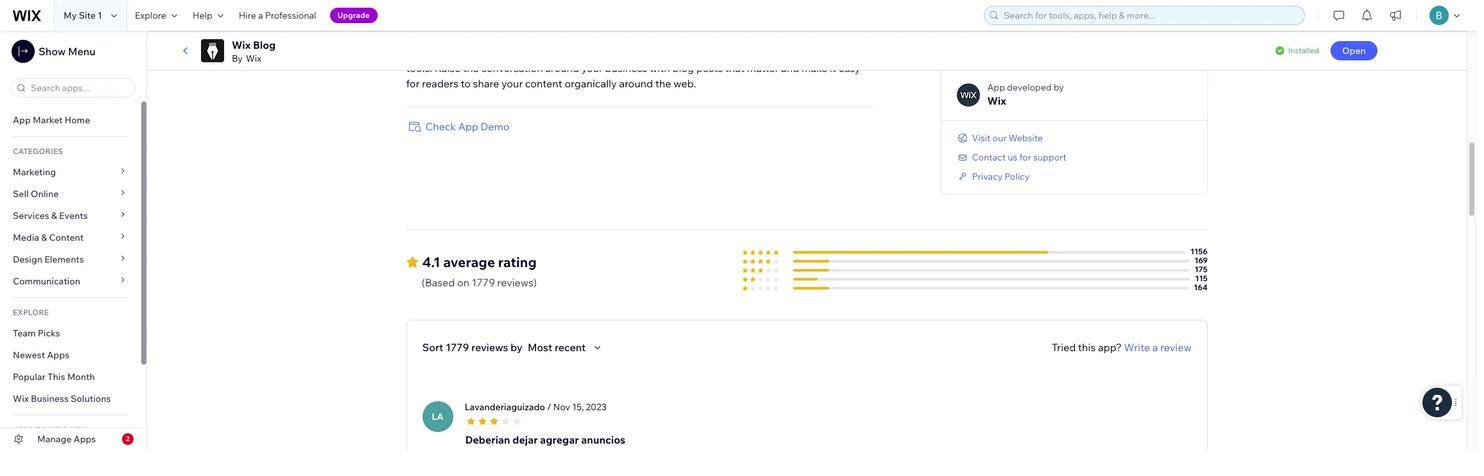 Task type: describe. For each thing, give the bounding box(es) containing it.
media & content link
[[0, 227, 141, 249]]

free apps
[[965, 24, 1007, 36]]

month
[[67, 371, 95, 383]]

wix inside sidebar element
[[13, 393, 29, 405]]

a inside hire a professional link
[[258, 10, 263, 21]]

tried this app? write a review
[[1052, 341, 1192, 354]]

write a review button
[[1124, 340, 1192, 355]]

categories
[[13, 146, 63, 156]]

wix business solutions link
[[0, 388, 141, 410]]

most recent
[[528, 341, 586, 354]]

services
[[13, 210, 49, 222]]

our
[[993, 132, 1007, 144]]

upgrade
[[338, 10, 370, 20]]

contact
[[972, 151, 1006, 163]]

developed by wix image
[[957, 83, 980, 106]]

by
[[232, 53, 243, 64]]

help button
[[185, 0, 231, 31]]

1156
[[1191, 246, 1208, 256]]

4.1 average rating
[[422, 253, 537, 270]]

by inside app developed by wix
[[1054, 81, 1064, 93]]

review
[[1161, 341, 1192, 354]]

sell
[[13, 188, 29, 200]]

my site 1
[[64, 10, 102, 21]]

hire
[[239, 10, 256, 21]]

popular this month
[[13, 371, 95, 383]]

reviews
[[471, 341, 508, 354]]

(based
[[422, 276, 455, 289]]

sell online link
[[0, 183, 141, 205]]

free
[[965, 24, 983, 36]]

deberian
[[465, 433, 510, 446]]

anuncios
[[581, 433, 626, 446]]

lavanderiaguizado / nov 15, 2023
[[465, 401, 607, 413]]

privacy
[[972, 171, 1003, 182]]

show
[[39, 45, 66, 58]]

explore
[[135, 10, 166, 21]]

most
[[528, 341, 552, 354]]

average
[[443, 253, 495, 270]]

site
[[79, 10, 96, 21]]

apps
[[13, 425, 34, 435]]

agregar
[[540, 433, 579, 446]]

elements
[[44, 254, 84, 265]]

open button
[[1331, 41, 1378, 60]]

sort 1779 reviews by
[[422, 341, 523, 354]]

help
[[48, 425, 68, 435]]

menu
[[68, 45, 95, 58]]

visit our website
[[972, 132, 1043, 144]]

team
[[13, 328, 36, 339]]

open
[[1343, 45, 1366, 57]]

115
[[1195, 273, 1208, 283]]

sidebar element
[[0, 31, 147, 450]]

& for content
[[41, 232, 47, 243]]

wix inside app developed by wix
[[988, 94, 1006, 107]]

media & content
[[13, 232, 84, 243]]

explore
[[13, 308, 49, 317]]

Search for tools, apps, help & more... field
[[1000, 6, 1301, 24]]

sell online
[[13, 188, 59, 200]]

lavanderiaguizado
[[465, 401, 545, 413]]

design elements link
[[0, 249, 141, 270]]

app market home
[[13, 114, 90, 126]]

169
[[1195, 255, 1208, 265]]

website
[[1009, 132, 1043, 144]]

professional
[[265, 10, 316, 21]]

15,
[[572, 401, 584, 413]]

this
[[48, 371, 65, 383]]

app for app developed by wix
[[988, 81, 1005, 93]]

for
[[1020, 151, 1031, 163]]

team picks link
[[0, 322, 141, 344]]

recent
[[555, 341, 586, 354]]

business
[[31, 393, 69, 405]]



Task type: locate. For each thing, give the bounding box(es) containing it.
apps to help you
[[13, 425, 87, 435]]

my
[[64, 10, 77, 21]]

apps for newest apps
[[47, 349, 69, 361]]

0 vertical spatial apps
[[985, 24, 1007, 36]]

write
[[1124, 341, 1150, 354]]

contact us for support link
[[957, 151, 1067, 163]]

services & events
[[13, 210, 88, 222]]

0 horizontal spatial 1779
[[446, 341, 469, 354]]

1 vertical spatial 1779
[[446, 341, 469, 354]]

1 horizontal spatial 1779
[[472, 276, 495, 289]]

1 vertical spatial a
[[1153, 341, 1158, 354]]

app for app market home
[[13, 114, 31, 126]]

1779 right sort
[[446, 341, 469, 354]]

1 vertical spatial apps
[[47, 349, 69, 361]]

1 horizontal spatial &
[[51, 210, 57, 222]]

(based on 1779 reviews)
[[422, 276, 537, 289]]

apps for free apps
[[985, 24, 1007, 36]]

2 vertical spatial apps
[[74, 434, 96, 445]]

online
[[31, 188, 59, 200]]

a
[[258, 10, 263, 21], [1153, 341, 1158, 354]]

apps up this
[[47, 349, 69, 361]]

1779
[[472, 276, 495, 289], [446, 341, 469, 354]]

free apps link
[[957, 22, 1019, 38]]

app right "developed by wix" image on the top
[[988, 81, 1005, 93]]

a right hire
[[258, 10, 263, 21]]

4.1
[[422, 253, 440, 270]]

dejar
[[513, 433, 538, 446]]

2 horizontal spatial app
[[988, 81, 1005, 93]]

Search apps... field
[[27, 79, 131, 97]]

wix business solutions
[[13, 393, 111, 405]]

164
[[1194, 282, 1208, 292]]

app left market
[[13, 114, 31, 126]]

1
[[98, 10, 102, 21]]

1 vertical spatial by
[[511, 341, 523, 354]]

communication
[[13, 276, 82, 287]]

you
[[70, 425, 87, 435]]

market
[[33, 114, 63, 126]]

this
[[1078, 341, 1096, 354]]

2023
[[586, 401, 607, 413]]

installed
[[1289, 46, 1319, 55]]

0 vertical spatial by
[[1054, 81, 1064, 93]]

apps
[[985, 24, 1007, 36], [47, 349, 69, 361], [74, 434, 96, 445]]

wix up the by
[[232, 39, 251, 51]]

app
[[988, 81, 1005, 93], [13, 114, 31, 126], [458, 120, 478, 133]]

design
[[13, 254, 42, 265]]

manage
[[37, 434, 72, 445]]

& for events
[[51, 210, 57, 222]]

0 horizontal spatial &
[[41, 232, 47, 243]]

apps right help on the bottom left
[[74, 434, 96, 445]]

app inside app developed by wix
[[988, 81, 1005, 93]]

app developed by wix
[[988, 81, 1064, 107]]

& right the media at the left bottom of page
[[41, 232, 47, 243]]

picks
[[38, 328, 60, 339]]

media
[[13, 232, 39, 243]]

app left "demo"
[[458, 120, 478, 133]]

on
[[457, 276, 470, 289]]

support
[[1033, 151, 1067, 163]]

la
[[432, 411, 444, 422]]

manage apps
[[37, 434, 96, 445]]

help
[[193, 10, 212, 21]]

apps for manage apps
[[74, 434, 96, 445]]

0 vertical spatial 1779
[[472, 276, 495, 289]]

most recent button
[[528, 340, 605, 355]]

app?
[[1098, 341, 1122, 354]]

& left events
[[51, 210, 57, 222]]

wix blog logo image
[[201, 39, 224, 62]]

solutions
[[71, 393, 111, 405]]

communication link
[[0, 270, 141, 292]]

wix right the by
[[246, 53, 261, 64]]

content
[[49, 232, 84, 243]]

1 horizontal spatial app
[[458, 120, 478, 133]]

0 horizontal spatial a
[[258, 10, 263, 21]]

0 horizontal spatial app
[[13, 114, 31, 126]]

rating
[[498, 253, 537, 270]]

0 horizontal spatial by
[[511, 341, 523, 354]]

marketing link
[[0, 161, 141, 183]]

by left most at the bottom left of page
[[511, 341, 523, 354]]

app inside sidebar element
[[13, 114, 31, 126]]

1779 right on on the left
[[472, 276, 495, 289]]

check app demo link
[[406, 119, 510, 134]]

privacy policy
[[972, 171, 1030, 182]]

wix blog by wix
[[232, 39, 276, 64]]

wix down popular
[[13, 393, 29, 405]]

2 horizontal spatial apps
[[985, 24, 1007, 36]]

home
[[65, 114, 90, 126]]

newest
[[13, 349, 45, 361]]

0 vertical spatial a
[[258, 10, 263, 21]]

hire a professional link
[[231, 0, 324, 31]]

check app demo
[[426, 120, 510, 133]]

1 horizontal spatial a
[[1153, 341, 1158, 354]]

175
[[1195, 264, 1208, 274]]

by right developed
[[1054, 81, 1064, 93]]

newest apps
[[13, 349, 69, 361]]

services & events link
[[0, 205, 141, 227]]

developed
[[1007, 81, 1052, 93]]

wix right "developed by wix" image on the top
[[988, 94, 1006, 107]]

demo
[[481, 120, 510, 133]]

by
[[1054, 81, 1064, 93], [511, 341, 523, 354]]

apps right free
[[985, 24, 1007, 36]]

/
[[547, 401, 551, 413]]

sort
[[422, 341, 443, 354]]

upgrade button
[[330, 8, 378, 23]]

events
[[59, 210, 88, 222]]

a right write
[[1153, 341, 1158, 354]]

us
[[1008, 151, 1018, 163]]

policy
[[1005, 171, 1030, 182]]

0 horizontal spatial apps
[[47, 349, 69, 361]]

hire a professional
[[239, 10, 316, 21]]

tried
[[1052, 341, 1076, 354]]

0 vertical spatial &
[[51, 210, 57, 222]]

privacy policy link
[[957, 171, 1030, 182]]

show menu button
[[12, 40, 95, 63]]

check
[[426, 120, 456, 133]]

1 horizontal spatial apps
[[74, 434, 96, 445]]

1 vertical spatial &
[[41, 232, 47, 243]]

nov
[[553, 401, 570, 413]]

design elements
[[13, 254, 84, 265]]

popular
[[13, 371, 46, 383]]

1 horizontal spatial by
[[1054, 81, 1064, 93]]

app market home link
[[0, 109, 141, 131]]

show menu
[[39, 45, 95, 58]]



Task type: vqa. For each thing, say whether or not it's contained in the screenshot.
Store Products DROPDOWN BUTTON
no



